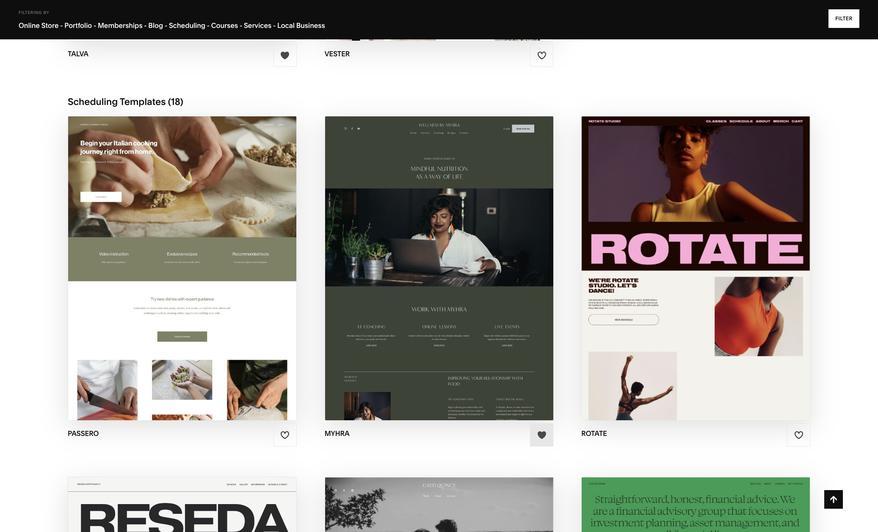 Task type: vqa. For each thing, say whether or not it's contained in the screenshot.
Preview Myhra link
yes



Task type: locate. For each thing, give the bounding box(es) containing it.
scheduling
[[169, 21, 206, 30], [68, 96, 118, 108]]

preview down start with passero
[[144, 269, 181, 278]]

rotate inside button
[[702, 252, 734, 262]]

- left local
[[273, 21, 276, 30]]

passero inside button
[[184, 252, 223, 262]]

- left courses
[[207, 21, 210, 30]]

with up preview myhra at the bottom of the page
[[422, 252, 443, 262]]

reseda image
[[68, 478, 297, 533]]

1 vertical spatial rotate
[[700, 269, 732, 278]]

with up preview rotate
[[678, 252, 700, 262]]

- right the portfolio
[[94, 21, 96, 30]]

0 vertical spatial myhra
[[445, 252, 476, 262]]

- right "blog"
[[165, 21, 168, 30]]

3 start from the left
[[651, 252, 676, 262]]

preview myhra
[[405, 269, 474, 278]]

2 horizontal spatial with
[[678, 252, 700, 262]]

preview down start with rotate
[[661, 269, 698, 278]]

- right store
[[60, 21, 63, 30]]

1 vertical spatial myhra
[[444, 269, 474, 278]]

services
[[244, 21, 272, 30]]

preview for preview passero
[[144, 269, 181, 278]]

start up preview myhra at the bottom of the page
[[394, 252, 420, 262]]

0 horizontal spatial scheduling
[[68, 96, 118, 108]]

- left "blog"
[[144, 21, 147, 30]]

0 vertical spatial rotate
[[702, 252, 734, 262]]

0 vertical spatial scheduling
[[169, 21, 206, 30]]

1 horizontal spatial preview
[[405, 269, 442, 278]]

with inside button
[[161, 252, 182, 262]]

preview down start with myhra
[[405, 269, 442, 278]]

rotate
[[702, 252, 734, 262], [700, 269, 732, 278], [582, 430, 608, 438]]

2 with from the left
[[422, 252, 443, 262]]

3 with from the left
[[678, 252, 700, 262]]

preview rotate
[[661, 269, 732, 278]]

remove talva from your favorites list image
[[281, 51, 290, 60]]

2 - from the left
[[94, 21, 96, 30]]

0 horizontal spatial start
[[133, 252, 159, 262]]

start for start with rotate
[[651, 252, 676, 262]]

1 horizontal spatial with
[[422, 252, 443, 262]]

2 vertical spatial rotate
[[582, 430, 608, 438]]

0 horizontal spatial with
[[161, 252, 182, 262]]

preview
[[144, 269, 181, 278], [405, 269, 442, 278], [661, 269, 698, 278]]

- right courses
[[240, 21, 243, 30]]

-
[[60, 21, 63, 30], [94, 21, 96, 30], [144, 21, 147, 30], [165, 21, 168, 30], [207, 21, 210, 30], [240, 21, 243, 30], [273, 21, 276, 30]]

0 horizontal spatial preview
[[144, 269, 181, 278]]

1 - from the left
[[60, 21, 63, 30]]

start up preview passero
[[133, 252, 159, 262]]

cadere image
[[582, 478, 811, 533]]

1 horizontal spatial start
[[394, 252, 420, 262]]

start inside button
[[133, 252, 159, 262]]

courses
[[211, 21, 238, 30]]

0 vertical spatial passero
[[184, 252, 223, 262]]

passero
[[184, 252, 223, 262], [183, 269, 221, 278], [68, 430, 99, 438]]

filter
[[836, 15, 854, 22]]

1 preview from the left
[[144, 269, 181, 278]]

1 horizontal spatial scheduling
[[169, 21, 206, 30]]

2 horizontal spatial preview
[[661, 269, 698, 278]]

start for start with passero
[[133, 252, 159, 262]]

myhra
[[445, 252, 476, 262], [444, 269, 474, 278], [325, 430, 350, 438]]

vester image
[[325, 0, 554, 41]]

preview passero link
[[144, 262, 221, 285]]

2 preview from the left
[[405, 269, 442, 278]]

with
[[161, 252, 182, 262], [422, 252, 443, 262], [678, 252, 700, 262]]

portfolio
[[65, 21, 92, 30]]

3 preview from the left
[[661, 269, 698, 278]]

online store - portfolio - memberships - blog - scheduling - courses - services - local business
[[19, 21, 325, 30]]

myhra inside preview myhra link
[[444, 269, 474, 278]]

quincy image
[[325, 478, 554, 533]]

local
[[278, 21, 295, 30]]

with up preview passero
[[161, 252, 182, 262]]

myhra image
[[325, 117, 554, 421]]

)
[[180, 96, 183, 108]]

2 start from the left
[[394, 252, 420, 262]]

start up preview rotate
[[651, 252, 676, 262]]

myhra inside start with myhra button
[[445, 252, 476, 262]]

start
[[133, 252, 159, 262], [394, 252, 420, 262], [651, 252, 676, 262]]

2 horizontal spatial start
[[651, 252, 676, 262]]

start with myhra
[[394, 252, 476, 262]]

preview rotate link
[[661, 262, 732, 285]]

1 vertical spatial scheduling
[[68, 96, 118, 108]]

1 with from the left
[[161, 252, 182, 262]]

1 start from the left
[[133, 252, 159, 262]]



Task type: describe. For each thing, give the bounding box(es) containing it.
passero image
[[68, 117, 297, 421]]

preview myhra link
[[405, 262, 474, 285]]

vester
[[325, 50, 350, 58]]

blog
[[148, 21, 163, 30]]

preview for preview rotate
[[661, 269, 698, 278]]

online
[[19, 21, 40, 30]]

rotate image
[[582, 117, 811, 421]]

preview for preview myhra
[[405, 269, 442, 278]]

2 vertical spatial passero
[[68, 430, 99, 438]]

back to top image
[[830, 495, 839, 505]]

(
[[168, 96, 171, 108]]

talva
[[68, 50, 89, 58]]

by
[[43, 10, 49, 15]]

filter button
[[829, 9, 860, 28]]

5 - from the left
[[207, 21, 210, 30]]

talva image
[[68, 0, 297, 41]]

templates
[[120, 96, 166, 108]]

2 vertical spatial myhra
[[325, 430, 350, 438]]

with for rotate
[[678, 252, 700, 262]]

preview passero
[[144, 269, 221, 278]]

business
[[297, 21, 325, 30]]

add passero to your favorites list image
[[281, 431, 290, 440]]

with for passero
[[161, 252, 182, 262]]

filtering
[[19, 10, 42, 15]]

start with rotate button
[[651, 245, 743, 269]]

1 vertical spatial passero
[[183, 269, 221, 278]]

start with myhra button
[[394, 245, 485, 269]]

store
[[41, 21, 59, 30]]

start for start with myhra
[[394, 252, 420, 262]]

memberships
[[98, 21, 143, 30]]

start with rotate
[[651, 252, 734, 262]]

start with passero
[[133, 252, 223, 262]]

start with passero button
[[133, 245, 232, 269]]

remove myhra from your favorites list image
[[538, 431, 547, 440]]

3 - from the left
[[144, 21, 147, 30]]

4 - from the left
[[165, 21, 168, 30]]

add rotate to your favorites list image
[[795, 431, 804, 440]]

filtering by
[[19, 10, 49, 15]]

18
[[171, 96, 180, 108]]

scheduling templates ( 18 )
[[68, 96, 183, 108]]

add vester to your favorites list image
[[538, 51, 547, 60]]

with for myhra
[[422, 252, 443, 262]]

7 - from the left
[[273, 21, 276, 30]]

6 - from the left
[[240, 21, 243, 30]]



